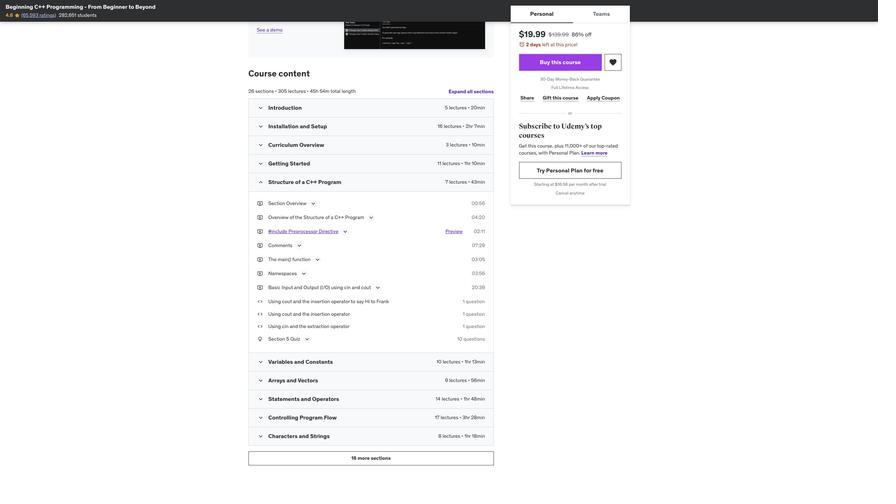 Task type: locate. For each thing, give the bounding box(es) containing it.
structure of a c++ program
[[269, 179, 342, 186]]

1 horizontal spatial sections
[[371, 456, 391, 462]]

controlling program flow
[[269, 414, 337, 421]]

and down vectors
[[301, 396, 311, 403]]

2 vertical spatial operator
[[331, 324, 350, 330]]

xsmall image for comments
[[257, 242, 263, 249]]

section left quiz
[[269, 336, 285, 342]]

• left 43min
[[469, 179, 470, 185]]

lectures for arrays and vectors
[[450, 377, 467, 384]]

1 vertical spatial 16
[[352, 456, 357, 462]]

basic input and output (i/o) using cin and cout
[[269, 285, 371, 291]]

6 small image from the top
[[257, 433, 264, 440]]

this
[[557, 41, 565, 48], [552, 59, 562, 66], [553, 95, 562, 101], [529, 143, 537, 149]]

10 for 10 questions
[[458, 336, 463, 342]]

1hr left 48min
[[464, 396, 470, 402]]

course up back
[[563, 59, 581, 66]]

more
[[596, 150, 608, 156], [358, 456, 370, 462]]

0 vertical spatial section
[[269, 200, 285, 207]]

to left udemy's
[[554, 122, 561, 131]]

and right the variables
[[295, 359, 305, 366]]

a up directive
[[331, 214, 334, 221]]

or
[[569, 111, 573, 116]]

2 horizontal spatial c++
[[335, 214, 344, 221]]

1 vertical spatial overview
[[287, 200, 307, 207]]

0 horizontal spatial 5
[[287, 336, 289, 342]]

trial
[[600, 182, 607, 187]]

the up using cout and the insertion operator
[[303, 299, 310, 305]]

1 course from the top
[[563, 59, 581, 66]]

1 vertical spatial personal
[[550, 150, 569, 156]]

at
[[551, 41, 555, 48], [551, 182, 555, 187]]

0 horizontal spatial a
[[267, 27, 269, 33]]

1 vertical spatial section
[[269, 336, 285, 342]]

• for curriculum overview
[[469, 142, 471, 148]]

1 small image from the top
[[257, 160, 264, 167]]

this right buy
[[552, 59, 562, 66]]

1 vertical spatial insertion
[[311, 311, 330, 317]]

0 vertical spatial question
[[466, 299, 485, 305]]

3 using from the top
[[269, 324, 281, 330]]

introduction
[[269, 104, 302, 111]]

0 vertical spatial show lecture description image
[[310, 200, 317, 207]]

1 horizontal spatial more
[[596, 150, 608, 156]]

the up using cin and the extraction operator
[[303, 311, 310, 317]]

started
[[290, 160, 310, 167]]

xsmall image left comments
[[257, 242, 263, 249]]

small image
[[257, 105, 264, 112], [257, 123, 264, 130], [257, 142, 264, 149], [257, 179, 264, 186], [257, 415, 264, 422], [257, 433, 264, 440]]

4 small image from the top
[[257, 179, 264, 186]]

section for section overview
[[269, 200, 285, 207]]

2 vertical spatial show lecture description image
[[314, 256, 321, 263]]

the up preprocessor
[[295, 214, 303, 221]]

personal inside get this course, plus 11,000+ of our top-rated courses, with personal plan.
[[550, 150, 569, 156]]

1 xsmall image from the top
[[257, 228, 263, 235]]

show lecture description image
[[310, 200, 317, 207], [342, 228, 349, 235], [314, 256, 321, 263]]

small image for structure of a c++ program
[[257, 179, 264, 186]]

04:20
[[472, 214, 485, 221]]

personal
[[531, 10, 554, 17], [550, 150, 569, 156], [547, 167, 570, 174]]

• left 18min on the right bottom of the page
[[462, 433, 464, 440]]

1 vertical spatial 1
[[463, 311, 465, 317]]

section 5 quiz
[[269, 336, 300, 342]]

0 vertical spatial course
[[563, 59, 581, 66]]

1 vertical spatial 1 question
[[463, 311, 485, 317]]

insertion down basic input and output (i/o) using cin and cout
[[311, 299, 330, 305]]

lectures right 14
[[442, 396, 460, 402]]

14 lectures • 1hr 48min
[[436, 396, 485, 402]]

5 left quiz
[[287, 336, 289, 342]]

• left 20min
[[468, 105, 470, 111]]

2 using from the top
[[269, 311, 281, 317]]

2 small image from the top
[[257, 123, 264, 130]]

constants
[[306, 359, 333, 366]]

• left 56min
[[469, 377, 470, 384]]

1 question for using cin and the extraction operator
[[463, 324, 485, 330]]

0 vertical spatial structure
[[269, 179, 294, 186]]

this inside get this course, plus 11,000+ of our top-rated courses, with personal plan.
[[529, 143, 537, 149]]

c++ up directive
[[335, 214, 344, 221]]

using for using cout and the insertion operator to say hi to frank
[[269, 299, 281, 305]]

output
[[304, 285, 319, 291]]

43min
[[472, 179, 485, 185]]

1 vertical spatial more
[[358, 456, 370, 462]]

0 horizontal spatial sections
[[256, 88, 274, 94]]

26 sections • 305 lectures • 45h 54m total length
[[249, 88, 356, 94]]

xsmall image left namespaces
[[257, 271, 263, 277]]

buy
[[540, 59, 551, 66]]

2 vertical spatial 1 question
[[463, 324, 485, 330]]

of down the "section overview"
[[290, 214, 294, 221]]

course
[[563, 59, 581, 66], [563, 95, 579, 101]]

and up using cout and the insertion operator
[[293, 299, 302, 305]]

overview for curriculum overview
[[300, 141, 325, 148]]

2 horizontal spatial sections
[[474, 88, 494, 95]]

of down started in the top of the page
[[295, 179, 301, 186]]

1 small image from the top
[[257, 105, 264, 112]]

section up #include in the top left of the page
[[269, 200, 285, 207]]

small image for characters and strings
[[257, 433, 264, 440]]

starting at $16.58 per month after trial cancel anytime
[[535, 182, 607, 196]]

overview down structure of a c++ program
[[287, 200, 307, 207]]

• left 2hr
[[463, 123, 465, 129]]

insertion for using cout and the insertion operator to say hi to frank
[[311, 299, 330, 305]]

10
[[458, 336, 463, 342], [437, 359, 442, 365]]

personal up $19.99 at the top of page
[[531, 10, 554, 17]]

28min
[[471, 415, 485, 421]]

1 vertical spatial course
[[563, 95, 579, 101]]

course,
[[538, 143, 554, 149]]

3 small image from the top
[[257, 142, 264, 149]]

0 vertical spatial using
[[269, 299, 281, 305]]

1 horizontal spatial 10
[[458, 336, 463, 342]]

16 more sections
[[352, 456, 391, 462]]

1 vertical spatial structure
[[304, 214, 324, 221]]

• up 7 lectures • 43min
[[462, 160, 464, 167]]

expand
[[449, 88, 467, 95]]

xsmall image
[[257, 200, 263, 207], [257, 214, 263, 221], [257, 285, 263, 291], [257, 299, 263, 305], [257, 311, 263, 318], [257, 324, 263, 330], [257, 336, 263, 343]]

course for buy this course
[[563, 59, 581, 66]]

lectures right 9
[[450, 377, 467, 384]]

0 vertical spatial 10
[[458, 336, 463, 342]]

#include
[[269, 228, 288, 235]]

2 vertical spatial 1
[[463, 324, 465, 330]]

the
[[295, 214, 303, 221], [303, 299, 310, 305], [303, 311, 310, 317], [299, 324, 307, 330]]

this inside button
[[552, 59, 562, 66]]

using cout and the insertion operator
[[269, 311, 350, 317]]

all
[[468, 88, 473, 95]]

1 using from the top
[[269, 299, 281, 305]]

beginner
[[103, 3, 127, 10]]

2 section from the top
[[269, 336, 285, 342]]

course down lifetime
[[563, 95, 579, 101]]

lectures for curriculum overview
[[450, 142, 468, 148]]

-
[[85, 3, 87, 10]]

• left 45h 54m
[[307, 88, 309, 94]]

1 horizontal spatial a
[[302, 179, 305, 186]]

the down using cout and the insertion operator
[[299, 324, 307, 330]]

cin
[[345, 285, 351, 291], [282, 324, 289, 330]]

small image
[[257, 160, 264, 167], [257, 359, 264, 366], [257, 377, 264, 384], [257, 396, 264, 403]]

1 vertical spatial operator
[[331, 311, 350, 317]]

to inside subscribe to udemy's top courses
[[554, 122, 561, 131]]

overview down setup on the top of page
[[300, 141, 325, 148]]

sections inside button
[[371, 456, 391, 462]]

1 question from the top
[[466, 299, 485, 305]]

rated
[[607, 143, 619, 149]]

show lecture description image for section 5 quiz
[[304, 336, 311, 343]]

at right left
[[551, 41, 555, 48]]

show lecture description image for namespaces
[[301, 271, 308, 278]]

16 for 16 more sections
[[352, 456, 357, 462]]

show lecture description image right "function"
[[314, 256, 321, 263]]

282,651
[[59, 12, 76, 18]]

5 xsmall image from the top
[[257, 311, 263, 318]]

0 vertical spatial 10min
[[472, 142, 485, 148]]

structure up #include preprocessor directive in the top left of the page
[[304, 214, 324, 221]]

at inside starting at $16.58 per month after trial cancel anytime
[[551, 182, 555, 187]]

per
[[569, 182, 576, 187]]

show lecture description image
[[368, 214, 375, 221], [296, 242, 303, 249], [301, 271, 308, 278], [375, 285, 382, 292], [304, 336, 311, 343]]

2 insertion from the top
[[311, 311, 330, 317]]

lectures right 7 on the top right of the page
[[450, 179, 467, 185]]

buy this course button
[[519, 54, 602, 71]]

2 vertical spatial cout
[[282, 311, 292, 317]]

insertion up extraction in the bottom left of the page
[[311, 311, 330, 317]]

lectures down expand
[[449, 105, 467, 111]]

0 horizontal spatial more
[[358, 456, 370, 462]]

282,651 students
[[59, 12, 97, 18]]

installation and setup
[[269, 123, 327, 130]]

lectures right 8
[[443, 433, 461, 440]]

4 small image from the top
[[257, 396, 264, 403]]

0 vertical spatial program
[[319, 179, 342, 186]]

8
[[439, 433, 442, 440]]

5 small image from the top
[[257, 415, 264, 422]]

operator down using cout and the insertion operator to say hi to frank
[[331, 311, 350, 317]]

using cin and the extraction operator
[[269, 324, 350, 330]]

• for statements and operators
[[461, 396, 463, 402]]

0 vertical spatial personal
[[531, 10, 554, 17]]

c++ down started in the top of the page
[[306, 179, 317, 186]]

2 horizontal spatial a
[[331, 214, 334, 221]]

1 vertical spatial at
[[551, 182, 555, 187]]

1 insertion from the top
[[311, 299, 330, 305]]

lectures right "17" at bottom
[[441, 415, 459, 421]]

1 vertical spatial using
[[269, 311, 281, 317]]

small image for variables
[[257, 359, 264, 366]]

show lecture description image right directive
[[342, 228, 349, 235]]

0 horizontal spatial 10
[[437, 359, 442, 365]]

1 horizontal spatial c++
[[306, 179, 317, 186]]

1 horizontal spatial cin
[[345, 285, 351, 291]]

this right gift
[[553, 95, 562, 101]]

86%
[[572, 31, 584, 38]]

after
[[590, 182, 599, 187]]

this up courses,
[[529, 143, 537, 149]]

at left $16.58
[[551, 182, 555, 187]]

2 vertical spatial a
[[331, 214, 334, 221]]

1 vertical spatial cout
[[282, 299, 292, 305]]

this for get
[[529, 143, 537, 149]]

cout for using cout and the insertion operator
[[282, 311, 292, 317]]

0 vertical spatial c++
[[34, 3, 45, 10]]

16 inside button
[[352, 456, 357, 462]]

4 xsmall image from the top
[[257, 299, 263, 305]]

1 section from the top
[[269, 200, 285, 207]]

course inside button
[[563, 59, 581, 66]]

tab list
[[511, 6, 630, 23]]

and left setup on the top of page
[[300, 123, 310, 130]]

2 vertical spatial overview
[[269, 214, 289, 221]]

xsmall image
[[257, 228, 263, 235], [257, 242, 263, 249], [257, 256, 263, 263], [257, 271, 263, 277]]

the for using cout and the insertion operator
[[303, 311, 310, 317]]

1 question for using cout and the insertion operator to say hi to frank
[[463, 299, 485, 305]]

0 vertical spatial 5
[[445, 105, 448, 111]]

curriculum
[[269, 141, 298, 148]]

structure down getting
[[269, 179, 294, 186]]

a right see
[[267, 27, 269, 33]]

lectures
[[288, 88, 306, 94], [449, 105, 467, 111], [444, 123, 462, 129], [450, 142, 468, 148], [443, 160, 461, 167], [450, 179, 467, 185], [443, 359, 461, 365], [450, 377, 467, 384], [442, 396, 460, 402], [441, 415, 459, 421], [443, 433, 461, 440]]

1 vertical spatial c++
[[306, 179, 317, 186]]

1hr for characters and strings
[[465, 433, 471, 440]]

insertion
[[311, 299, 330, 305], [311, 311, 330, 317]]

3 1 from the top
[[463, 324, 465, 330]]

0 vertical spatial 16
[[438, 123, 443, 129]]

3 lectures • 10min
[[446, 142, 485, 148]]

sections for 16 more sections
[[371, 456, 391, 462]]

0 vertical spatial more
[[596, 150, 608, 156]]

2 small image from the top
[[257, 359, 264, 366]]

1 vertical spatial 10min
[[472, 160, 485, 167]]

personal down plus
[[550, 150, 569, 156]]

cin up section 5 quiz
[[282, 324, 289, 330]]

20:39
[[472, 285, 485, 291]]

1hr left 13min
[[465, 359, 471, 365]]

personal up $16.58
[[547, 167, 570, 174]]

• for arrays and vectors
[[469, 377, 470, 384]]

with
[[539, 150, 548, 156]]

small image for installation and setup
[[257, 123, 264, 130]]

getting started
[[269, 160, 310, 167]]

• left 13min
[[462, 359, 464, 365]]

(i/o)
[[320, 285, 330, 291]]

sections for expand all sections
[[474, 88, 494, 95]]

small image left statements
[[257, 396, 264, 403]]

2 vertical spatial c++
[[335, 214, 344, 221]]

2 xsmall image from the top
[[257, 242, 263, 249]]

curriculum overview
[[269, 141, 325, 148]]

7
[[446, 179, 449, 185]]

0 vertical spatial operator
[[331, 299, 350, 305]]

1 for using cin and the extraction operator
[[463, 324, 465, 330]]

0 vertical spatial cin
[[345, 285, 351, 291]]

0 vertical spatial 1 question
[[463, 299, 485, 305]]

overview up #include in the top left of the page
[[269, 214, 289, 221]]

16 for 16 lectures • 2hr 7min
[[438, 123, 443, 129]]

4 xsmall image from the top
[[257, 271, 263, 277]]

2 vertical spatial question
[[466, 324, 485, 330]]

learn more
[[582, 150, 608, 156]]

to
[[129, 3, 134, 10], [554, 122, 561, 131], [351, 299, 356, 305], [371, 299, 376, 305]]

guarantee
[[581, 76, 601, 82]]

5 up '16 lectures • 2hr 7min'
[[445, 105, 448, 111]]

• for structure of a c++ program
[[469, 179, 470, 185]]

lectures for statements and operators
[[442, 396, 460, 402]]

2 10min from the top
[[472, 160, 485, 167]]

0 horizontal spatial 16
[[352, 456, 357, 462]]

• for introduction
[[468, 105, 470, 111]]

lectures right 3
[[450, 142, 468, 148]]

xsmall image left the
[[257, 256, 263, 263]]

• left 3hr
[[460, 415, 462, 421]]

1 horizontal spatial 16
[[438, 123, 443, 129]]

1hr down 3 lectures • 10min
[[465, 160, 471, 167]]

show lecture description image for the main() function
[[314, 256, 321, 263]]

0 vertical spatial insertion
[[311, 299, 330, 305]]

02:11
[[474, 228, 485, 235]]

3 xsmall image from the top
[[257, 256, 263, 263]]

0 vertical spatial overview
[[300, 141, 325, 148]]

characters and strings
[[269, 433, 330, 440]]

cout
[[362, 285, 371, 291], [282, 299, 292, 305], [282, 311, 292, 317]]

alarm image
[[519, 42, 525, 47]]

16 lectures • 2hr 7min
[[438, 123, 485, 129]]

1 vertical spatial question
[[466, 311, 485, 317]]

1 1 question from the top
[[463, 299, 485, 305]]

of left our
[[584, 143, 588, 149]]

10min up 43min
[[472, 160, 485, 167]]

1 1 from the top
[[463, 299, 465, 305]]

small image for getting
[[257, 160, 264, 167]]

small image left the variables
[[257, 359, 264, 366]]

0 vertical spatial 1
[[463, 299, 465, 305]]

1 vertical spatial cin
[[282, 324, 289, 330]]

1hr for getting started
[[465, 160, 471, 167]]

1 vertical spatial show lecture description image
[[342, 228, 349, 235]]

operator for using cin and the extraction operator
[[331, 324, 350, 330]]

1
[[463, 299, 465, 305], [463, 311, 465, 317], [463, 324, 465, 330]]

a down started in the top of the page
[[302, 179, 305, 186]]

xsmall image left #include in the top left of the page
[[257, 228, 263, 235]]

c++ up (65,593 ratings) at top
[[34, 3, 45, 10]]

starting
[[535, 182, 550, 187]]

share
[[521, 95, 535, 101]]

cout up section 5 quiz
[[282, 311, 292, 317]]

3 small image from the top
[[257, 377, 264, 384]]

1hr left 18min on the right bottom of the page
[[465, 433, 471, 440]]

more inside button
[[358, 456, 370, 462]]

0 horizontal spatial cin
[[282, 324, 289, 330]]

small image for arrays
[[257, 377, 264, 384]]

cout down the input
[[282, 299, 292, 305]]

0 horizontal spatial c++
[[34, 3, 45, 10]]

and right arrays
[[287, 377, 297, 384]]

to left say on the bottom left
[[351, 299, 356, 305]]

10 for 10 lectures • 1hr 13min
[[437, 359, 442, 365]]

lectures right '11'
[[443, 160, 461, 167]]

5
[[445, 105, 448, 111], [287, 336, 289, 342]]

this down $139.99
[[557, 41, 565, 48]]

show lecture description image up overview of the structure of a c++ program
[[310, 200, 317, 207]]

gift this course link
[[542, 91, 581, 105]]

2 course from the top
[[563, 95, 579, 101]]

cout up hi in the left bottom of the page
[[362, 285, 371, 291]]

• for controlling program flow
[[460, 415, 462, 421]]

3 question from the top
[[466, 324, 485, 330]]

1 vertical spatial 10
[[437, 359, 442, 365]]

c++
[[34, 3, 45, 10], [306, 179, 317, 186], [335, 214, 344, 221]]

overview of the structure of a c++ program
[[269, 214, 364, 221]]

sections inside dropdown button
[[474, 88, 494, 95]]

8 lectures • 1hr 18min
[[439, 433, 485, 440]]

operator down using on the left
[[331, 299, 350, 305]]

• for getting started
[[462, 160, 464, 167]]

$19.99 $139.99 86% off
[[519, 29, 592, 40]]

and left strings
[[299, 433, 309, 440]]

• left 48min
[[461, 396, 463, 402]]

lectures up 9
[[443, 359, 461, 365]]

10min down 7min
[[472, 142, 485, 148]]

the
[[269, 256, 277, 263]]

cin right using on the left
[[345, 285, 351, 291]]

small image for controlling program flow
[[257, 415, 264, 422]]

• down 2hr
[[469, 142, 471, 148]]

3 1 question from the top
[[463, 324, 485, 330]]

xsmall image for namespaces
[[257, 271, 263, 277]]

9
[[445, 377, 448, 384]]

2 vertical spatial using
[[269, 324, 281, 330]]

lectures left 2hr
[[444, 123, 462, 129]]

off
[[586, 31, 592, 38]]

statements
[[269, 396, 300, 403]]

and up say on the bottom left
[[352, 285, 360, 291]]

small image left getting
[[257, 160, 264, 167]]

small image left arrays
[[257, 377, 264, 384]]

operator right extraction in the bottom left of the page
[[331, 324, 350, 330]]



Task type: vqa. For each thing, say whether or not it's contained in the screenshot.
the lectures related to Structure of a C++ Program
yes



Task type: describe. For each thing, give the bounding box(es) containing it.
our
[[589, 143, 597, 149]]

5 lectures • 20min
[[445, 105, 485, 111]]

this for gift
[[553, 95, 562, 101]]

see a demo
[[257, 27, 283, 33]]

subscribe to udemy's top courses
[[519, 122, 602, 140]]

price!
[[566, 41, 578, 48]]

plus
[[555, 143, 564, 149]]

using for using cin and the extraction operator
[[269, 324, 281, 330]]

6 xsmall image from the top
[[257, 324, 263, 330]]

for
[[584, 167, 592, 174]]

top-
[[598, 143, 607, 149]]

question for using cin and the extraction operator
[[466, 324, 485, 330]]

variables
[[269, 359, 293, 366]]

3 xsmall image from the top
[[257, 285, 263, 291]]

30-day money-back guarantee full lifetime access
[[541, 76, 601, 90]]

10 questions
[[458, 336, 485, 342]]

more for learn
[[596, 150, 608, 156]]

of inside get this course, plus 11,000+ of our top-rated courses, with personal plan.
[[584, 143, 588, 149]]

1 10min from the top
[[472, 142, 485, 148]]

personal inside button
[[531, 10, 554, 17]]

• for variables and constants
[[462, 359, 464, 365]]

buy this course
[[540, 59, 581, 66]]

1hr for variables and constants
[[465, 359, 471, 365]]

access
[[576, 85, 589, 90]]

03:05
[[472, 256, 485, 263]]

get this course, plus 11,000+ of our top-rated courses, with personal plan.
[[519, 143, 619, 156]]

lectures for controlling program flow
[[441, 415, 459, 421]]

cancel
[[556, 191, 569, 196]]

17
[[435, 415, 440, 421]]

preview
[[446, 228, 463, 235]]

1 horizontal spatial structure
[[304, 214, 324, 221]]

programming
[[46, 3, 83, 10]]

variables and constants
[[269, 359, 333, 366]]

• left 305
[[275, 88, 277, 94]]

03:56
[[472, 271, 485, 277]]

2 vertical spatial program
[[300, 414, 323, 421]]

left
[[543, 41, 550, 48]]

say
[[357, 299, 364, 305]]

see
[[257, 27, 266, 33]]

course
[[249, 68, 277, 79]]

ratings)
[[40, 12, 56, 18]]

gift this course
[[543, 95, 579, 101]]

0 horizontal spatial structure
[[269, 179, 294, 186]]

9 lectures • 56min
[[445, 377, 485, 384]]

$16.58
[[556, 182, 568, 187]]

7 xsmall image from the top
[[257, 336, 263, 343]]

this for buy
[[552, 59, 562, 66]]

show lecture description image for basic input and output (i/o) using cin and cout
[[375, 285, 382, 292]]

14
[[436, 396, 441, 402]]

2 1 question from the top
[[463, 311, 485, 317]]

(65,593 ratings)
[[21, 12, 56, 18]]

xsmall image for the main() function
[[257, 256, 263, 263]]

tab list containing personal
[[511, 6, 630, 23]]

2 vertical spatial personal
[[547, 167, 570, 174]]

11,000+
[[565, 143, 583, 149]]

free
[[593, 167, 604, 174]]

1 horizontal spatial 5
[[445, 105, 448, 111]]

questions
[[464, 336, 485, 342]]

2hr
[[466, 123, 473, 129]]

to left beyond
[[129, 3, 134, 10]]

lectures for structure of a c++ program
[[450, 179, 467, 185]]

small image for introduction
[[257, 105, 264, 112]]

lectures right 305
[[288, 88, 306, 94]]

26
[[249, 88, 254, 94]]

• for installation and setup
[[463, 123, 465, 129]]

1 vertical spatial 5
[[287, 336, 289, 342]]

cout for using cout and the insertion operator to say hi to frank
[[282, 299, 292, 305]]

subscribe
[[519, 122, 552, 131]]

question for using cout and the insertion operator to say hi to frank
[[466, 299, 485, 305]]

show lecture description image for comments
[[296, 242, 303, 249]]

the for using cout and the insertion operator to say hi to frank
[[303, 299, 310, 305]]

and up quiz
[[290, 324, 298, 330]]

and up using cin and the extraction operator
[[293, 311, 302, 317]]

show lecture description image for overview of the structure of a c++ program
[[368, 214, 375, 221]]

1 xsmall image from the top
[[257, 200, 263, 207]]

305
[[278, 88, 287, 94]]

length
[[342, 88, 356, 94]]

learn more link
[[582, 150, 608, 156]]

small image for statements
[[257, 396, 264, 403]]

directive
[[319, 228, 339, 235]]

2 xsmall image from the top
[[257, 214, 263, 221]]

3hr
[[463, 415, 470, 421]]

input
[[282, 285, 293, 291]]

using for using cout and the insertion operator
[[269, 311, 281, 317]]

total
[[331, 88, 341, 94]]

45h 54m
[[310, 88, 330, 94]]

#include preprocessor directive
[[269, 228, 339, 235]]

demo
[[270, 27, 283, 33]]

and right the input
[[294, 285, 303, 291]]

coupon
[[602, 95, 620, 101]]

gift
[[543, 95, 552, 101]]

top
[[591, 122, 602, 131]]

see a demo link
[[257, 21, 283, 34]]

full
[[552, 85, 559, 90]]

try personal plan for free
[[537, 167, 604, 174]]

quiz
[[291, 336, 300, 342]]

0 vertical spatial a
[[267, 27, 269, 33]]

apply coupon button
[[586, 91, 622, 105]]

using cout and the insertion operator to say hi to frank
[[269, 299, 389, 305]]

expand all sections button
[[449, 85, 494, 99]]

2
[[527, 41, 529, 48]]

beginning c++ programming - from beginner to beyond
[[6, 3, 156, 10]]

1 vertical spatial program
[[346, 214, 364, 221]]

the for using cin and the extraction operator
[[299, 324, 307, 330]]

function
[[293, 256, 311, 263]]

insertion for using cout and the insertion operator
[[311, 311, 330, 317]]

lectures for variables and constants
[[443, 359, 461, 365]]

apply
[[588, 95, 601, 101]]

lifetime
[[560, 85, 575, 90]]

getting
[[269, 160, 289, 167]]

operator for using cout and the insertion operator to say hi to frank
[[331, 299, 350, 305]]

lectures for installation and setup
[[444, 123, 462, 129]]

plan.
[[570, 150, 581, 156]]

frank
[[377, 299, 389, 305]]

1 vertical spatial a
[[302, 179, 305, 186]]

lectures for introduction
[[449, 105, 467, 111]]

get
[[519, 143, 528, 149]]

2 1 from the top
[[463, 311, 465, 317]]

13min
[[473, 359, 485, 365]]

• for characters and strings
[[462, 433, 464, 440]]

udemy's
[[562, 122, 590, 131]]

show lecture description image for section overview
[[310, 200, 317, 207]]

30-
[[541, 76, 548, 82]]

1 for using cout and the insertion operator to say hi to frank
[[463, 299, 465, 305]]

courses,
[[519, 150, 538, 156]]

arrays
[[269, 377, 286, 384]]

more for 16
[[358, 456, 370, 462]]

4.6
[[6, 12, 13, 18]]

of up directive
[[326, 214, 330, 221]]

section for section 5 quiz
[[269, 336, 285, 342]]

small image for curriculum overview
[[257, 142, 264, 149]]

11
[[438, 160, 442, 167]]

lectures for characters and strings
[[443, 433, 461, 440]]

teams button
[[574, 6, 630, 22]]

teams
[[594, 10, 611, 17]]

to right hi in the left bottom of the page
[[371, 299, 376, 305]]

plan
[[571, 167, 583, 174]]

operator for using cout and the insertion operator
[[331, 311, 350, 317]]

$139.99
[[549, 31, 569, 38]]

day
[[548, 76, 555, 82]]

1hr for statements and operators
[[464, 396, 470, 402]]

lectures for getting started
[[443, 160, 461, 167]]

00:56
[[472, 200, 485, 207]]

overview for section overview
[[287, 200, 307, 207]]

2 question from the top
[[466, 311, 485, 317]]

wishlist image
[[609, 58, 618, 67]]

expand all sections
[[449, 88, 494, 95]]

try personal plan for free link
[[519, 162, 622, 179]]

setup
[[311, 123, 327, 130]]

course for gift this course
[[563, 95, 579, 101]]

0 vertical spatial at
[[551, 41, 555, 48]]

learn
[[582, 150, 595, 156]]

0 vertical spatial cout
[[362, 285, 371, 291]]

namespaces
[[269, 271, 297, 277]]

beginning
[[6, 3, 33, 10]]



